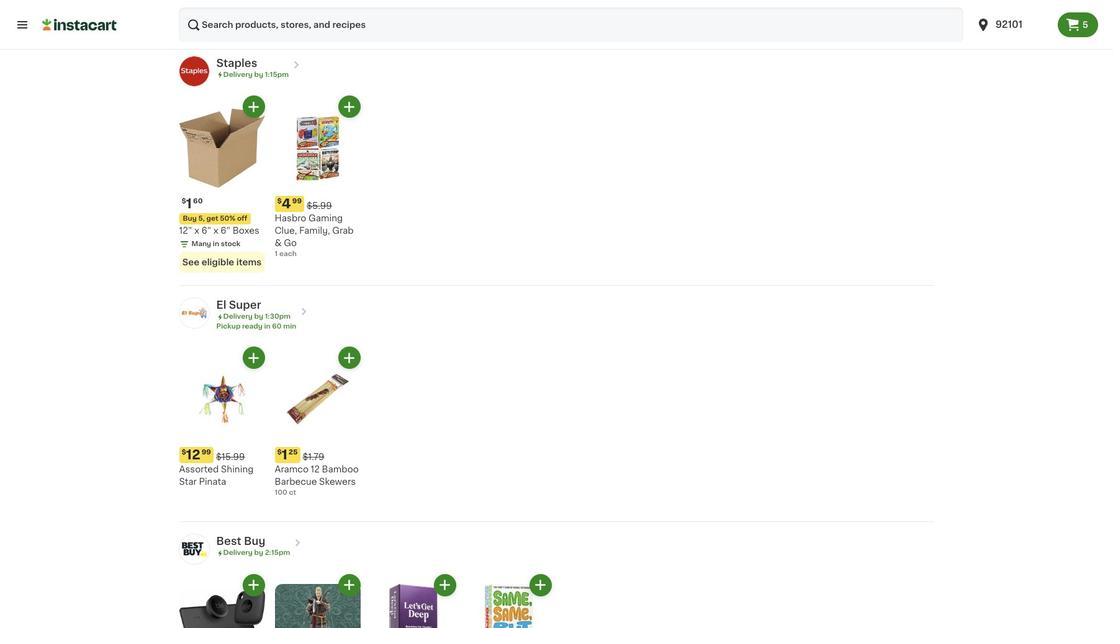 Task type: describe. For each thing, give the bounding box(es) containing it.
2 by from the top
[[254, 314, 263, 321]]

1 inside hasbro gaming clue, family, grab & go 1 each
[[275, 251, 278, 258]]

1 left x-
[[179, 25, 182, 32]]

ready
[[242, 324, 262, 330]]

1 horizontal spatial in
[[264, 324, 271, 330]]

$12.99 original price: $15.99 element
[[179, 448, 265, 464]]

1 (13) from the left
[[225, 15, 238, 22]]

el
[[216, 301, 226, 311]]

super
[[229, 301, 261, 311]]

100
[[275, 490, 287, 497]]

5 button
[[1058, 12, 1098, 37]]

25
[[289, 450, 298, 456]]

get
[[206, 216, 218, 222]]

1 6" from the left
[[201, 227, 211, 235]]

best buy
[[216, 537, 265, 547]]

12"
[[179, 227, 192, 235]]

Search field
[[179, 7, 964, 42]]

12 for aramco 12 bamboo barbecue skewers
[[311, 466, 320, 474]]

$ for $ 1 60
[[182, 198, 186, 205]]

pickup
[[216, 324, 241, 330]]

2 delivery from the top
[[223, 314, 253, 321]]

many
[[192, 241, 211, 248]]

instacart logo image
[[42, 17, 117, 32]]

$1.79
[[303, 453, 324, 462]]

1 horizontal spatial buy
[[244, 537, 265, 547]]

$ 12 99
[[182, 449, 211, 462]]

pickup ready in 60 min
[[216, 324, 296, 330]]

ct
[[289, 490, 296, 497]]

2 92101 button from the left
[[976, 7, 1050, 42]]

delivery for staples
[[223, 71, 253, 78]]

5,
[[198, 216, 205, 222]]

$ for $ 4 99
[[277, 198, 282, 205]]

barbecue
[[275, 478, 317, 487]]

2 x from the left
[[213, 227, 218, 235]]

delivery by 1:15pm
[[223, 71, 289, 78]]

off
[[237, 216, 247, 222]]

boxes
[[233, 227, 259, 235]]

4
[[282, 198, 291, 211]]

skewers
[[319, 478, 356, 487]]

99 for 12
[[202, 450, 211, 456]]

delivery for best buy
[[223, 550, 253, 557]]

$1.25 original price: $1.79 element
[[275, 448, 360, 464]]

gaming
[[309, 214, 343, 223]]

min
[[283, 324, 296, 330]]

$ for $ 12 99
[[182, 450, 186, 456]]

see eligible items button
[[179, 252, 265, 273]]

2:15pm
[[265, 550, 290, 557]]

1:15pm
[[265, 71, 289, 78]]

aramco
[[275, 466, 309, 474]]

$4.99 original price: $5.99 element
[[275, 196, 360, 212]]

el super
[[216, 301, 261, 311]]

1:30pm
[[265, 314, 291, 321]]

staples
[[216, 58, 257, 68]]

60 inside $ 1 60
[[193, 198, 203, 205]]



Task type: vqa. For each thing, say whether or not it's contained in the screenshot.
3rd by from the bottom
yes



Task type: locate. For each thing, give the bounding box(es) containing it.
0 horizontal spatial buy
[[183, 216, 197, 222]]

12
[[186, 449, 200, 462], [311, 466, 320, 474]]

delivery by 2:15pm
[[223, 550, 290, 557]]

many in stock
[[192, 241, 241, 248]]

by
[[254, 71, 263, 78], [254, 314, 263, 321], [254, 550, 263, 557]]

product group
[[179, 96, 265, 273], [275, 96, 360, 260], [179, 347, 265, 489], [275, 347, 360, 499], [179, 575, 265, 629], [275, 575, 360, 629], [370, 575, 456, 629], [466, 575, 552, 629]]

6" down 50%
[[221, 227, 230, 235]]

buy 5, get 50% off
[[183, 216, 247, 222]]

by up pickup ready in 60 min
[[254, 314, 263, 321]]

$ 4 99
[[277, 198, 302, 211]]

1 92101 button from the left
[[968, 7, 1058, 42]]

2 6" from the left
[[221, 227, 230, 235]]

1 vertical spatial 12
[[311, 466, 320, 474]]

1 x from the left
[[194, 227, 199, 235]]

$ inside $ 1 60
[[182, 198, 186, 205]]

hasbro
[[275, 214, 306, 223]]

$ left 25 on the left of the page
[[277, 450, 282, 456]]

bamboo
[[322, 466, 359, 474]]

delivery down el super
[[223, 314, 253, 321]]

(13)
[[225, 15, 238, 22], [321, 15, 333, 22]]

$ up hasbro
[[277, 198, 282, 205]]

1 vertical spatial in
[[264, 324, 271, 330]]

1 vertical spatial by
[[254, 314, 263, 321]]

12" x 6" x 6" boxes
[[179, 227, 259, 235]]

1 down &
[[275, 251, 278, 258]]

1 horizontal spatial 99
[[292, 198, 302, 205]]

eligible
[[202, 258, 234, 267]]

1 vertical spatial 60
[[272, 324, 282, 330]]

1 item carousel region from the top
[[162, 96, 934, 281]]

92101 button
[[968, 7, 1058, 42], [976, 7, 1050, 42]]

$ up assorted
[[182, 450, 186, 456]]

0 horizontal spatial 99
[[202, 450, 211, 456]]

grab
[[332, 227, 354, 235]]

None search field
[[179, 7, 964, 42]]

see
[[182, 258, 199, 267]]

item carousel region for el super
[[162, 347, 934, 517]]

el super image
[[179, 299, 209, 329]]

delivery down staples at the top of the page
[[223, 71, 253, 78]]

aramco 12 bamboo barbecue skewers 100 ct
[[275, 466, 359, 497]]

0 horizontal spatial x
[[194, 227, 199, 235]]

99 up assorted
[[202, 450, 211, 456]]

6"
[[201, 227, 211, 235], [221, 227, 230, 235]]

2 vertical spatial by
[[254, 550, 263, 557]]

$ inside $ 4 99
[[277, 198, 282, 205]]

1 vertical spatial item carousel region
[[162, 347, 934, 517]]

99 inside $ 4 99
[[292, 198, 302, 205]]

0 vertical spatial in
[[213, 241, 219, 248]]

delivery by 1:30pm
[[223, 314, 291, 321]]

1 left 25 on the left of the page
[[282, 449, 288, 462]]

each
[[279, 251, 297, 258]]

99 for 4
[[292, 198, 302, 205]]

$15.99
[[216, 453, 245, 462]]

12 up assorted
[[186, 449, 200, 462]]

60
[[193, 198, 203, 205], [272, 324, 282, 330]]

$5.99
[[307, 202, 332, 211]]

12 down $1.79
[[311, 466, 320, 474]]

item carousel region containing 1
[[162, 96, 934, 281]]

buy left 5, in the left of the page
[[183, 216, 197, 222]]

$ inside the $ 12 99
[[182, 450, 186, 456]]

in down delivery by 1:30pm
[[264, 324, 271, 330]]

&
[[275, 239, 282, 248]]

by left 2:15pm
[[254, 550, 263, 557]]

1 by from the top
[[254, 71, 263, 78]]

3 delivery from the top
[[223, 550, 253, 557]]

family,
[[299, 227, 330, 235]]

2 vertical spatial delivery
[[223, 550, 253, 557]]

1 vertical spatial 99
[[202, 450, 211, 456]]

x right 12"
[[194, 227, 199, 235]]

hasbro gaming clue, family, grab & go 1 each
[[275, 214, 354, 258]]

0 vertical spatial delivery
[[223, 71, 253, 78]]

star
[[179, 478, 197, 487]]

items
[[236, 258, 262, 267]]

12 inside aramco 12 bamboo barbecue skewers 100 ct
[[311, 466, 320, 474]]

1 horizontal spatial 6"
[[221, 227, 230, 235]]

6" down 5, in the left of the page
[[201, 227, 211, 235]]

0 horizontal spatial 60
[[193, 198, 203, 205]]

in inside item carousel region
[[213, 241, 219, 248]]

★★★★★
[[179, 13, 223, 22], [179, 13, 223, 22], [275, 13, 318, 22], [275, 13, 318, 22]]

product group containing 4
[[275, 96, 360, 260]]

$ 1 60
[[182, 198, 203, 211]]

50%
[[220, 216, 236, 222]]

1 horizontal spatial 60
[[272, 324, 282, 330]]

5
[[1083, 20, 1088, 29]]

by left 1:15pm
[[254, 71, 263, 78]]

99 right 4
[[292, 198, 302, 205]]

0 vertical spatial buy
[[183, 216, 197, 222]]

see eligible items
[[182, 258, 262, 267]]

x down buy 5, get 50% off
[[213, 227, 218, 235]]

$ up 12"
[[182, 198, 186, 205]]

1 up 12"
[[186, 198, 192, 211]]

buy
[[183, 216, 197, 222], [244, 537, 265, 547]]

0 horizontal spatial (13)
[[225, 15, 238, 22]]

1 delivery from the top
[[223, 71, 253, 78]]

add image
[[246, 351, 261, 366], [342, 351, 357, 366], [246, 578, 261, 594], [437, 578, 453, 594]]

buy up 'delivery by 2:15pm'
[[244, 537, 265, 547]]

$ 1 25
[[277, 449, 298, 462]]

delivery down best buy
[[223, 550, 253, 557]]

60 down 1:30pm
[[272, 324, 282, 330]]

0 horizontal spatial 12
[[186, 449, 200, 462]]

1 vertical spatial delivery
[[223, 314, 253, 321]]

2 (13) from the left
[[321, 15, 333, 22]]

0 vertical spatial 12
[[186, 449, 200, 462]]

staples image
[[179, 56, 209, 86]]

0 vertical spatial by
[[254, 71, 263, 78]]

1
[[179, 25, 182, 32], [186, 198, 192, 211], [275, 251, 278, 258], [282, 449, 288, 462]]

item carousel region
[[162, 96, 934, 281], [162, 347, 934, 517]]

go
[[284, 239, 297, 248]]

clue,
[[275, 227, 297, 235]]

x
[[194, 227, 199, 235], [213, 227, 218, 235]]

0 horizontal spatial in
[[213, 241, 219, 248]]

stock
[[221, 241, 241, 248]]

1 horizontal spatial (13)
[[321, 15, 333, 22]]

small
[[191, 25, 211, 32]]

in
[[213, 241, 219, 248], [264, 324, 271, 330]]

pinata
[[199, 478, 226, 487]]

item carousel region for staples
[[162, 96, 934, 281]]

add image
[[246, 99, 261, 115], [342, 99, 357, 115], [342, 578, 357, 594], [533, 578, 548, 594]]

assorted
[[179, 466, 219, 474]]

99
[[292, 198, 302, 205], [202, 450, 211, 456]]

$
[[182, 198, 186, 205], [277, 198, 282, 205], [182, 450, 186, 456], [277, 450, 282, 456]]

1 x-small
[[179, 25, 211, 32]]

1 horizontal spatial 12
[[311, 466, 320, 474]]

assorted shining star pinata
[[179, 466, 254, 487]]

in down 12" x 6" x 6" boxes at the top left
[[213, 241, 219, 248]]

12 for 12
[[186, 449, 200, 462]]

item carousel region containing 12
[[162, 347, 934, 517]]

60 up 5, in the left of the page
[[193, 198, 203, 205]]

0 vertical spatial 99
[[292, 198, 302, 205]]

$ for $ 1 25
[[277, 450, 282, 456]]

best buy image
[[179, 535, 209, 565]]

product group containing 12
[[179, 347, 265, 489]]

3 by from the top
[[254, 550, 263, 557]]

$ inside $ 1 25
[[277, 450, 282, 456]]

shining
[[221, 466, 254, 474]]

delivery
[[223, 71, 253, 78], [223, 314, 253, 321], [223, 550, 253, 557]]

0 vertical spatial item carousel region
[[162, 96, 934, 281]]

99 inside the $ 12 99
[[202, 450, 211, 456]]

0 vertical spatial 60
[[193, 198, 203, 205]]

x-
[[184, 25, 192, 32]]

1 vertical spatial buy
[[244, 537, 265, 547]]

0 horizontal spatial 6"
[[201, 227, 211, 235]]

by for best buy
[[254, 550, 263, 557]]

best
[[216, 537, 241, 547]]

1 horizontal spatial x
[[213, 227, 218, 235]]

92101
[[996, 20, 1023, 29]]

2 item carousel region from the top
[[162, 347, 934, 517]]

by for staples
[[254, 71, 263, 78]]



